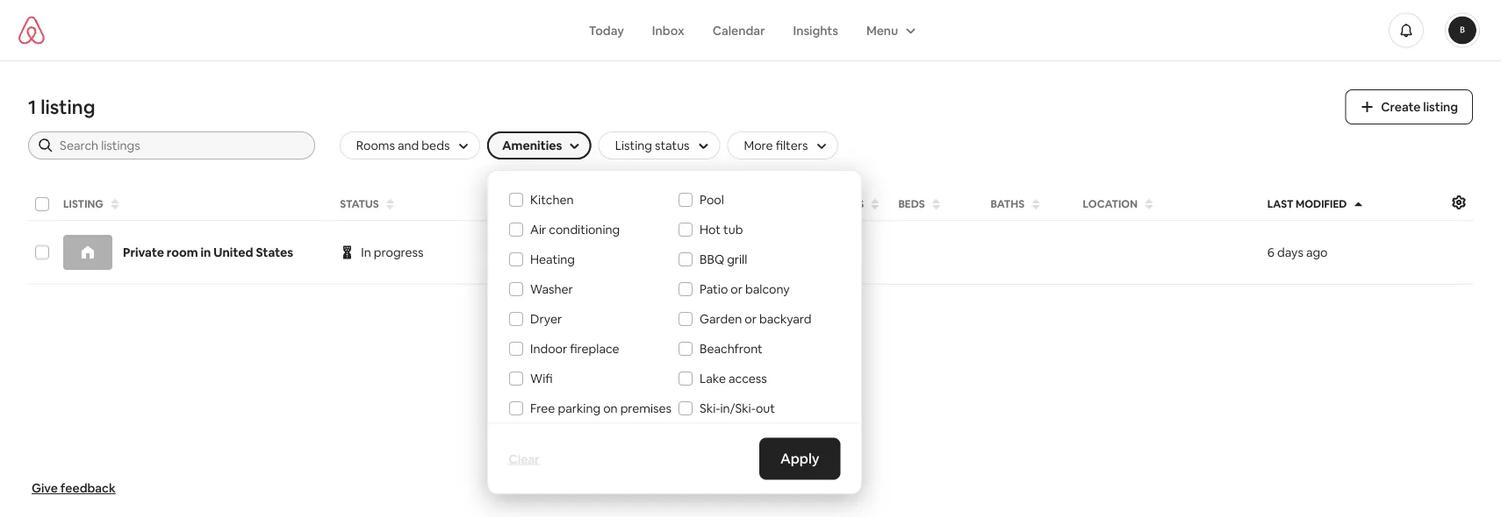 Task type: vqa. For each thing, say whether or not it's contained in the screenshot.
Give feedback
yes



Task type: locate. For each thing, give the bounding box(es) containing it.
finish link
[[516, 238, 576, 268]]

give feedback button
[[25, 474, 123, 504]]

amenities button
[[487, 132, 591, 160]]

feedback
[[60, 481, 116, 497]]

finish
[[530, 245, 562, 261]]

bbq
[[699, 251, 724, 267]]

today
[[589, 22, 624, 38]]

baths button
[[985, 192, 1074, 217]]

listing right 1
[[41, 95, 95, 120]]

listing for 1 listing
[[41, 95, 95, 120]]

1 vertical spatial or
[[744, 311, 756, 327]]

bbq grill
[[699, 251, 747, 267]]

bedrooms button
[[799, 192, 890, 217]]

on
[[603, 401, 617, 417]]

free parking on premises
[[530, 401, 671, 417]]

parking
[[557, 401, 600, 417]]

private
[[123, 245, 164, 261]]

1 listing
[[28, 95, 95, 120]]

pool
[[699, 192, 724, 208]]

air conditioning
[[530, 222, 619, 237]]

conditioning
[[548, 222, 619, 237]]

in progress
[[361, 245, 424, 261]]

listing right create on the right of the page
[[1423, 99, 1458, 115]]

0 vertical spatial or
[[730, 281, 742, 297]]

6
[[1267, 245, 1274, 261]]

or
[[730, 281, 742, 297], [744, 311, 756, 327]]

location button
[[1078, 192, 1259, 217]]

or right patio
[[730, 281, 742, 297]]

6 days ago
[[1267, 245, 1328, 261]]

instant book off image
[[691, 246, 705, 260]]

instant book button
[[686, 192, 796, 217]]

apply
[[780, 450, 819, 468]]

last modified button
[[1262, 192, 1443, 217]]

bedrooms
[[804, 198, 864, 211]]

instant
[[691, 198, 736, 211]]

1 horizontal spatial or
[[744, 311, 756, 327]]

status button
[[335, 192, 507, 217]]

listing button
[[58, 192, 331, 217]]

last
[[1267, 198, 1293, 211]]

beachfront
[[699, 341, 762, 357]]

heating
[[530, 251, 574, 267]]

status
[[340, 198, 379, 211]]

or for backyard
[[744, 311, 756, 327]]

amenities
[[502, 138, 562, 154]]

instant book
[[691, 198, 769, 211]]

progress
[[374, 245, 424, 261]]

ago
[[1306, 245, 1328, 261]]

garden
[[699, 311, 742, 327]]

location
[[1083, 198, 1138, 211]]

1 horizontal spatial listing
[[1423, 99, 1458, 115]]

modified
[[1296, 198, 1347, 211]]

or right garden
[[744, 311, 756, 327]]

off
[[712, 245, 731, 261]]

beds button
[[893, 192, 982, 217]]

beds
[[898, 198, 925, 211]]

apply dialog
[[487, 170, 862, 495]]

0 horizontal spatial or
[[730, 281, 742, 297]]

fireplace
[[570, 341, 619, 357]]

or for balcony
[[730, 281, 742, 297]]

premises
[[620, 401, 671, 417]]

grill
[[726, 251, 747, 267]]

calendar
[[712, 22, 765, 38]]

0 horizontal spatial listing
[[41, 95, 95, 120]]

insights link
[[779, 14, 852, 47]]

hot tub
[[699, 222, 743, 237]]

1
[[28, 95, 36, 120]]

inbox link
[[638, 14, 698, 47]]

listing
[[41, 95, 95, 120], [1423, 99, 1458, 115]]



Task type: describe. For each thing, give the bounding box(es) containing it.
garden or backyard
[[699, 311, 811, 327]]

patio
[[699, 281, 728, 297]]

create listing link
[[1345, 90, 1473, 125]]

last modified
[[1267, 198, 1347, 211]]

baths
[[991, 198, 1024, 211]]

Search text field
[[60, 137, 303, 154]]

lake
[[699, 371, 725, 387]]

private room in united states
[[123, 245, 293, 261]]

book
[[738, 198, 769, 211]]

days
[[1277, 245, 1303, 261]]

ski-
[[699, 401, 720, 417]]

menu button
[[852, 14, 926, 47]]

in
[[201, 245, 211, 261]]

tub
[[723, 222, 743, 237]]

room
[[167, 245, 198, 261]]

in/ski-
[[720, 401, 755, 417]]

states
[[256, 245, 293, 261]]

in
[[361, 245, 371, 261]]

1 listing heading
[[28, 95, 1324, 120]]

patio or balcony
[[699, 281, 789, 297]]

balcony
[[745, 281, 789, 297]]

out
[[755, 401, 775, 417]]

today link
[[575, 14, 638, 47]]

give
[[32, 481, 58, 497]]

listing for create listing
[[1423, 99, 1458, 115]]

calendar link
[[698, 14, 779, 47]]

united
[[214, 245, 253, 261]]

menu
[[866, 22, 898, 38]]

create
[[1381, 99, 1421, 115]]

backyard
[[759, 311, 811, 327]]

apply button
[[759, 438, 841, 481]]

listing
[[63, 198, 103, 211]]

free
[[530, 401, 555, 417]]

air
[[530, 222, 546, 237]]

indoor fireplace
[[530, 341, 619, 357]]

create listing
[[1381, 99, 1458, 115]]

wifi
[[530, 371, 552, 387]]

main navigation menu image
[[1448, 16, 1476, 44]]

hot
[[699, 222, 720, 237]]

insights
[[793, 22, 838, 38]]

ski-in/ski-out
[[699, 401, 775, 417]]

access
[[728, 371, 767, 387]]

clear
[[509, 452, 539, 467]]

lake access
[[699, 371, 767, 387]]

clear button
[[502, 445, 546, 474]]

indoor
[[530, 341, 567, 357]]

dryer
[[530, 311, 562, 327]]

inbox
[[652, 22, 684, 38]]

kitchen
[[530, 192, 573, 208]]

give feedback
[[32, 481, 116, 497]]

washer
[[530, 281, 573, 297]]



